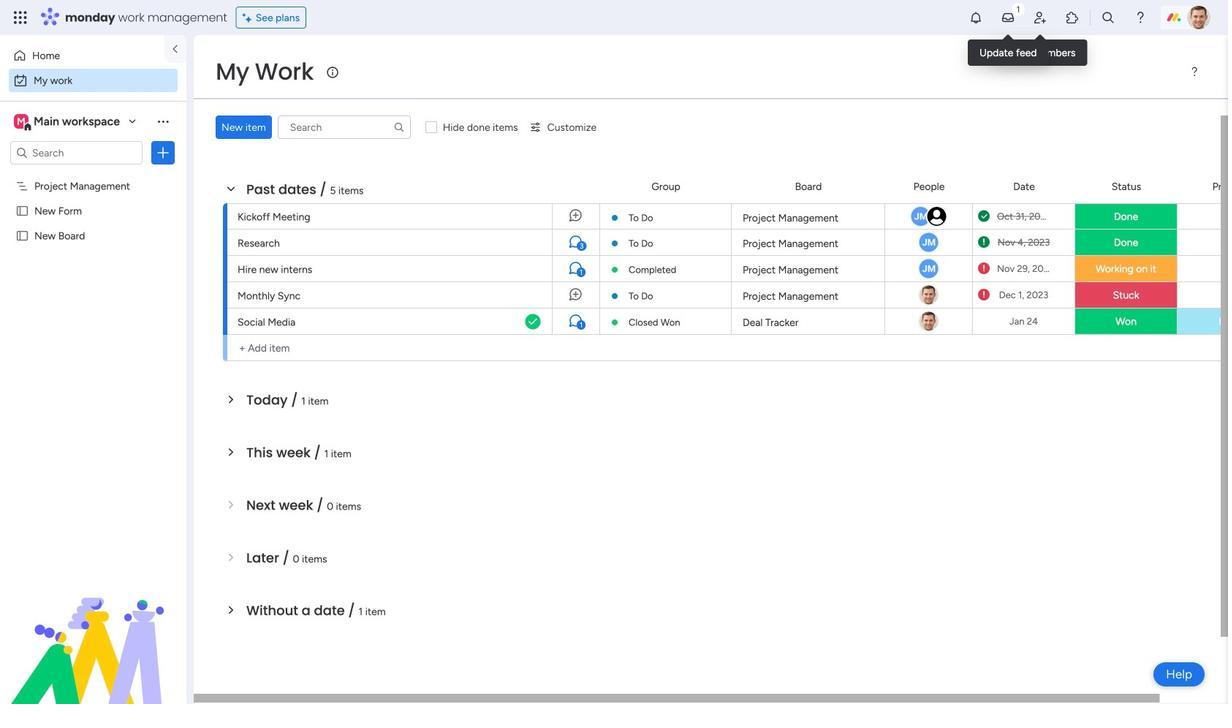Task type: locate. For each thing, give the bounding box(es) containing it.
lottie animation image
[[0, 556, 186, 704]]

v2 overdue deadline image
[[978, 262, 990, 276]]

2 public board image from the top
[[15, 229, 29, 243]]

0 vertical spatial public board image
[[15, 204, 29, 218]]

1 image
[[1012, 1, 1025, 17]]

2 vertical spatial option
[[0, 173, 186, 176]]

update feed image
[[1001, 10, 1016, 25]]

v2 overdue deadline image down v2 done deadline 'icon' on the right
[[978, 235, 990, 249]]

v2 overdue deadline image
[[978, 235, 990, 249], [978, 288, 990, 302]]

public board image
[[15, 204, 29, 218], [15, 229, 29, 243]]

list box
[[0, 171, 186, 446]]

v2 overdue deadline image down v2 overdue deadline image
[[978, 288, 990, 302]]

v2 done deadline image
[[978, 209, 990, 223]]

option
[[9, 44, 156, 67], [9, 69, 178, 92], [0, 173, 186, 176]]

1 public board image from the top
[[15, 204, 29, 218]]

None search field
[[278, 116, 411, 139]]

1 v2 overdue deadline image from the top
[[978, 235, 990, 249]]

menu image
[[1189, 66, 1201, 78]]

notifications image
[[969, 10, 983, 25]]

1 vertical spatial v2 overdue deadline image
[[978, 288, 990, 302]]

1 vertical spatial public board image
[[15, 229, 29, 243]]

workspace selection element
[[14, 113, 122, 132]]

monday marketplace image
[[1065, 10, 1080, 25]]

0 vertical spatial v2 overdue deadline image
[[978, 235, 990, 249]]

2 v2 overdue deadline image from the top
[[978, 288, 990, 302]]

workspace image
[[14, 113, 29, 129]]

select product image
[[13, 10, 28, 25]]



Task type: vqa. For each thing, say whether or not it's contained in the screenshot.
Invite members icon
yes



Task type: describe. For each thing, give the bounding box(es) containing it.
options image
[[156, 146, 170, 160]]

0 vertical spatial option
[[9, 44, 156, 67]]

invite members image
[[1033, 10, 1048, 25]]

Search in workspace field
[[31, 144, 122, 161]]

search everything image
[[1101, 10, 1116, 25]]

1 vertical spatial option
[[9, 69, 178, 92]]

see plans image
[[243, 9, 256, 26]]

lottie animation element
[[0, 556, 186, 704]]

workspace options image
[[156, 114, 170, 129]]

help image
[[1133, 10, 1148, 25]]

Filter dashboard by text search field
[[278, 116, 411, 139]]

terry turtle image
[[1187, 6, 1211, 29]]

search image
[[393, 121, 405, 133]]



